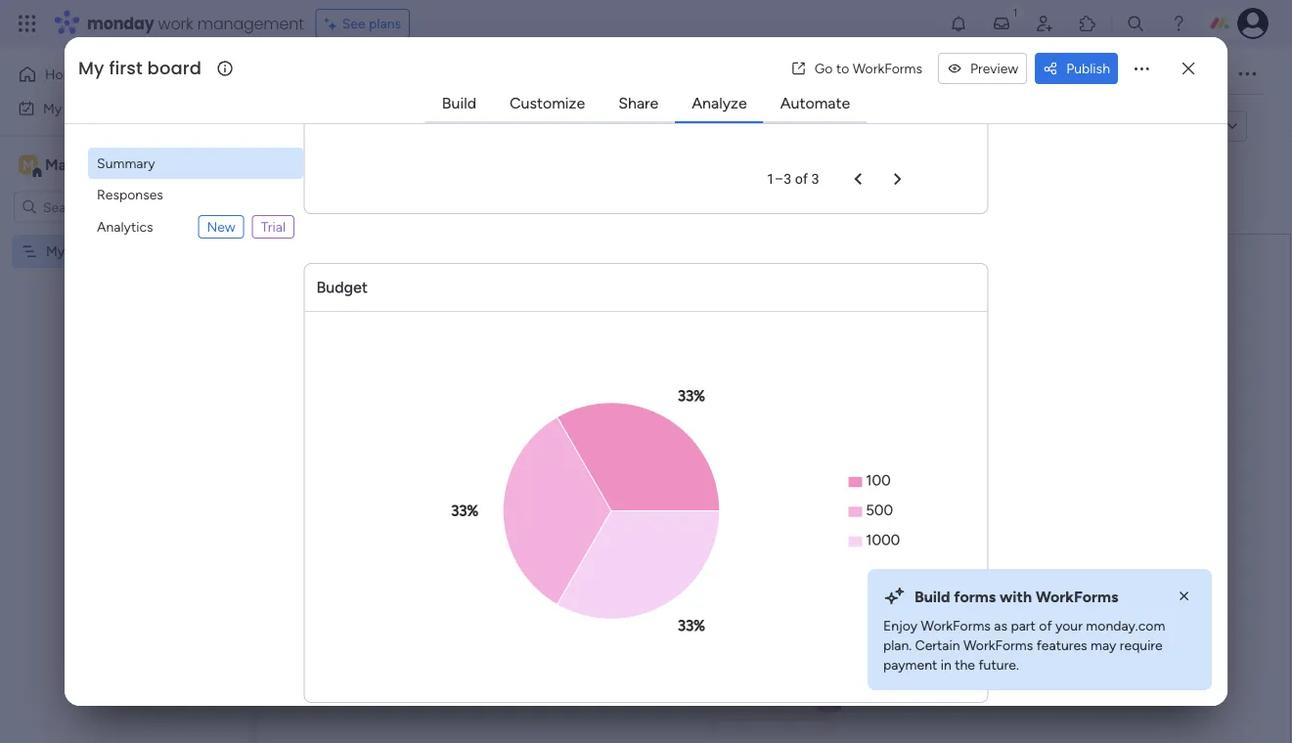 Task type: vqa. For each thing, say whether or not it's contained in the screenshot.
the WorkForms
yes



Task type: describe. For each thing, give the bounding box(es) containing it.
menu menu
[[88, 148, 303, 244]]

in
[[941, 657, 952, 674]]

start
[[649, 396, 702, 429]]

part
[[1011, 618, 1036, 635]]

more actions image
[[1132, 59, 1152, 78]]

share link
[[603, 85, 675, 120]]

publish button
[[1036, 53, 1119, 84]]

my first board list box
[[0, 231, 250, 532]]

see plans
[[342, 15, 401, 32]]

build forms with workforms alert
[[868, 570, 1213, 691]]

m
[[23, 157, 34, 173]]

form for edit
[[332, 118, 361, 135]]

copy form link
[[1121, 118, 1211, 135]]

invite / 1 button
[[1127, 59, 1224, 90]]

build for build forms with workforms
[[915, 588, 951, 606]]

100
[[866, 473, 891, 490]]

form button
[[887, 59, 948, 90]]

plan.
[[884, 638, 912, 654]]

preview
[[971, 60, 1019, 77]]

board inside field
[[147, 56, 202, 81]]

help image
[[1170, 14, 1189, 33]]

board inside list box
[[96, 243, 132, 260]]

copy form link button
[[1085, 111, 1218, 142]]

my inside list box
[[46, 243, 65, 260]]

/
[[1201, 66, 1206, 83]]

0 vertical spatial of
[[796, 172, 808, 188]]

go to workforms button
[[784, 53, 931, 84]]

summary
[[97, 155, 155, 172]]

my work button
[[12, 92, 210, 124]]

john smith image
[[1238, 8, 1269, 39]]

to
[[837, 60, 850, 77]]

see
[[342, 15, 366, 32]]

workforms inside button
[[853, 60, 923, 77]]

building
[[743, 396, 837, 429]]

add view image
[[1038, 67, 1046, 81]]

monday
[[87, 12, 154, 34]]

build for build
[[442, 93, 477, 112]]

1–3
[[767, 172, 792, 188]]

home
[[45, 66, 82, 83]]

enjoy workforms as part of your monday.com plan. certain workforms features may require payment in the future.
[[884, 618, 1166, 674]]

trial
[[261, 219, 286, 235]]

home button
[[12, 59, 210, 90]]

monday work management
[[87, 12, 304, 34]]

close image
[[1175, 587, 1195, 607]]

my first board inside list box
[[46, 243, 132, 260]]

preview button
[[939, 53, 1028, 84]]

certain
[[916, 638, 961, 654]]

tab list containing build
[[425, 84, 867, 123]]

0 horizontal spatial by
[[458, 117, 475, 136]]

1 image
[[1007, 1, 1025, 23]]

publish
[[1067, 60, 1111, 77]]

search everything image
[[1126, 14, 1146, 33]]

notifications image
[[949, 14, 969, 33]]

1000
[[866, 532, 901, 550]]

1 horizontal spatial form
[[901, 396, 956, 429]]

analyze
[[692, 93, 747, 112]]

form
[[901, 66, 933, 83]]

share
[[619, 93, 659, 112]]

new
[[207, 219, 236, 235]]

select product image
[[18, 14, 37, 33]]

future.
[[979, 657, 1020, 674]]

automate link
[[765, 85, 866, 120]]

500
[[866, 503, 894, 520]]

workforms logo image
[[483, 111, 594, 142]]

responses
[[97, 186, 163, 203]]

let's
[[594, 396, 642, 429]]

main
[[45, 156, 79, 174]]

1–3 of 3
[[767, 172, 820, 188]]

link
[[1190, 118, 1211, 135]]



Task type: locate. For each thing, give the bounding box(es) containing it.
2 horizontal spatial form
[[1158, 118, 1187, 135]]

form inside button
[[332, 118, 361, 135]]

3
[[812, 172, 820, 188]]

your inside enjoy workforms as part of your monday.com plan. certain workforms features may require payment in the future.
[[1056, 618, 1083, 635]]

enjoy
[[884, 618, 918, 635]]

my first board down monday at the top
[[78, 56, 202, 81]]

workforms
[[853, 60, 923, 77], [1036, 588, 1119, 606], [921, 618, 991, 635], [964, 638, 1034, 654]]

build
[[442, 93, 477, 112], [915, 588, 951, 606]]

build up powered by
[[442, 93, 477, 112]]

build forms with workforms
[[915, 588, 1119, 606]]

let's start by building your form
[[594, 396, 956, 429]]

1 horizontal spatial your
[[1056, 618, 1083, 635]]

first
[[109, 56, 143, 81], [68, 243, 93, 260]]

management
[[197, 12, 304, 34]]

your
[[843, 396, 895, 429], [1056, 618, 1083, 635]]

analyze link
[[677, 85, 763, 120]]

with
[[1000, 588, 1033, 606]]

first down search in workspace field
[[68, 243, 93, 260]]

my down search in workspace field
[[46, 243, 65, 260]]

1 horizontal spatial first
[[109, 56, 143, 81]]

my inside field
[[78, 56, 104, 81]]

0 vertical spatial your
[[843, 396, 895, 429]]

0 vertical spatial my
[[78, 56, 104, 81]]

features
[[1037, 638, 1088, 654]]

1 vertical spatial work
[[65, 100, 95, 116]]

payment
[[884, 657, 938, 674]]

0 vertical spatial my first board
[[78, 56, 202, 81]]

powered
[[393, 117, 454, 136]]

apps image
[[1079, 14, 1098, 33]]

your up features
[[1056, 618, 1083, 635]]

require
[[1120, 638, 1163, 654]]

calendar button
[[803, 59, 887, 90]]

workspace
[[83, 156, 161, 174]]

my first board
[[78, 56, 202, 81], [46, 243, 132, 260]]

0 vertical spatial build
[[442, 93, 477, 112]]

by right start
[[708, 396, 737, 429]]

powered by
[[393, 117, 475, 136]]

board down monday work management
[[147, 56, 202, 81]]

form inside button
[[1158, 118, 1187, 135]]

analytics
[[97, 219, 153, 235]]

customize
[[510, 93, 585, 112]]

menu item containing analytics
[[88, 210, 303, 244]]

forms
[[955, 588, 996, 606]]

my up my work button
[[78, 56, 104, 81]]

0 vertical spatial by
[[458, 117, 475, 136]]

region
[[373, 371, 919, 652]]

work for my
[[65, 100, 95, 116]]

your up 100
[[843, 396, 895, 429]]

0 horizontal spatial of
[[796, 172, 808, 188]]

monday.com
[[1087, 618, 1166, 635]]

plans
[[369, 15, 401, 32]]

of left 3
[[796, 172, 808, 188]]

my inside button
[[43, 100, 62, 116]]

invite
[[1164, 66, 1198, 83]]

automate
[[781, 93, 851, 112]]

work down home
[[65, 100, 95, 116]]

board
[[147, 56, 202, 81], [96, 243, 132, 260]]

see plans button
[[316, 9, 410, 38]]

workspace selection element
[[19, 153, 163, 179]]

work inside button
[[65, 100, 95, 116]]

edit
[[304, 118, 329, 135]]

go to workforms
[[815, 60, 923, 77]]

my first board down analytics on the left top of the page
[[46, 243, 132, 260]]

build link
[[426, 85, 492, 120]]

1 horizontal spatial board
[[147, 56, 202, 81]]

go
[[815, 60, 833, 77]]

1 horizontal spatial by
[[708, 396, 737, 429]]

0 horizontal spatial form
[[332, 118, 361, 135]]

copy
[[1121, 118, 1154, 135]]

by
[[458, 117, 475, 136], [708, 396, 737, 429]]

menu item
[[88, 210, 303, 244]]

the
[[955, 657, 976, 674]]

My first board field
[[73, 56, 214, 81]]

form for copy
[[1158, 118, 1187, 135]]

first inside list box
[[68, 243, 93, 260]]

my first board inside field
[[78, 56, 202, 81]]

1
[[1210, 66, 1216, 83]]

1 horizontal spatial build
[[915, 588, 951, 606]]

my down home
[[43, 100, 62, 116]]

work right monday at the top
[[158, 12, 193, 34]]

edit form
[[304, 118, 361, 135]]

customize link
[[494, 85, 601, 120]]

2 vertical spatial my
[[46, 243, 65, 260]]

1 vertical spatial my
[[43, 100, 62, 116]]

1 vertical spatial board
[[96, 243, 132, 260]]

of inside enjoy workforms as part of your monday.com plan. certain workforms features may require payment in the future.
[[1040, 618, 1053, 635]]

edit form button
[[297, 111, 369, 142]]

workspace image
[[19, 154, 38, 176]]

build inside build link
[[442, 93, 477, 112]]

inbox image
[[992, 14, 1012, 33]]

form
[[1158, 118, 1187, 135], [332, 118, 361, 135], [901, 396, 956, 429]]

tab list
[[425, 84, 867, 123]]

build inside the build forms with workforms alert
[[915, 588, 951, 606]]

my
[[78, 56, 104, 81], [43, 100, 62, 116], [46, 243, 65, 260]]

1 vertical spatial your
[[1056, 618, 1083, 635]]

option
[[0, 234, 250, 238]]

1 vertical spatial build
[[915, 588, 951, 606]]

my work
[[43, 100, 95, 116]]

1 vertical spatial my first board
[[46, 243, 132, 260]]

work
[[158, 12, 193, 34], [65, 100, 95, 116]]

invite members image
[[1035, 14, 1055, 33]]

0 horizontal spatial board
[[96, 243, 132, 260]]

0 vertical spatial board
[[147, 56, 202, 81]]

by right powered in the top of the page
[[458, 117, 475, 136]]

budget
[[317, 279, 368, 298]]

1 horizontal spatial of
[[1040, 618, 1053, 635]]

first inside field
[[109, 56, 143, 81]]

of right part
[[1040, 618, 1053, 635]]

0 horizontal spatial first
[[68, 243, 93, 260]]

more
[[957, 66, 989, 83]]

region containing 100
[[373, 371, 919, 652]]

first up my work button
[[109, 56, 143, 81]]

1 vertical spatial first
[[68, 243, 93, 260]]

board down analytics on the left top of the page
[[96, 243, 132, 260]]

more button
[[948, 59, 1026, 90]]

calendar
[[817, 66, 872, 83]]

0 horizontal spatial your
[[843, 396, 895, 429]]

invite / 1
[[1164, 66, 1216, 83]]

work for monday
[[158, 12, 193, 34]]

Search in workspace field
[[41, 196, 163, 218]]

1 vertical spatial by
[[708, 396, 737, 429]]

0 vertical spatial work
[[158, 12, 193, 34]]

0 vertical spatial first
[[109, 56, 143, 81]]

0 horizontal spatial work
[[65, 100, 95, 116]]

may
[[1091, 638, 1117, 654]]

of
[[796, 172, 808, 188], [1040, 618, 1053, 635]]

as
[[995, 618, 1008, 635]]

main workspace
[[45, 156, 161, 174]]

0 horizontal spatial build
[[442, 93, 477, 112]]

1 horizontal spatial work
[[158, 12, 193, 34]]

1 vertical spatial of
[[1040, 618, 1053, 635]]

build left forms
[[915, 588, 951, 606]]



